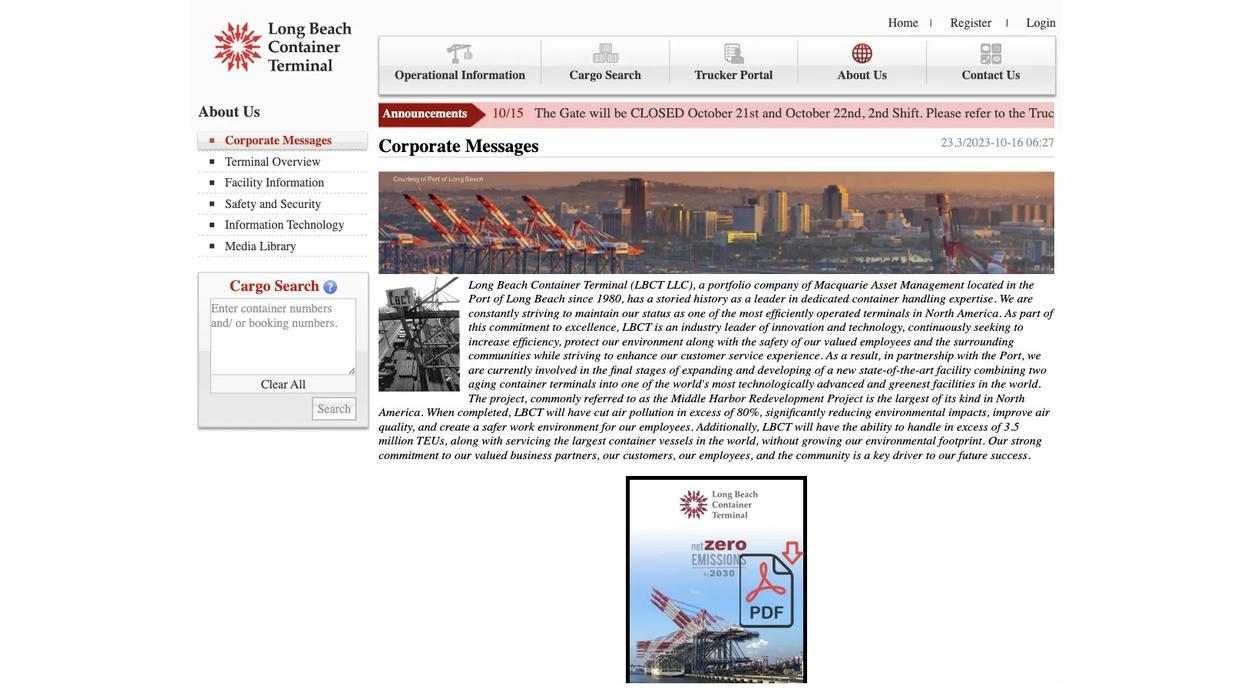 Task type: vqa. For each thing, say whether or not it's contained in the screenshot.
seeking
yes



Task type: describe. For each thing, give the bounding box(es) containing it.
of right company
[[802, 277, 811, 292]]

has
[[627, 292, 644, 306]]

0 horizontal spatial cargo search
[[230, 277, 319, 295]]

the inside long beach container terminal (lbct llc), a portfolio company of macquarie asset management located in the port of long beach since 1980, has a storied history as a leader in dedicated container handling expertise. we are constantly striving to maintain our status as one of the most efficiently operated terminals in north america. as part of this commitment to excellence, lbct is an industry leader of innovation and technology, continuously seeking to increase efficiency, protect our environment along with the safety of our valued employees and the surrounding communities while striving to enhance our customer service experience. as a result, in partnership with the port, we are currently involved in the final stages of expanding and developing of a new state-of-the-art facility combining two aging container terminals into one of the world's most technologically advanced and greenest facilities in the world. the project, commonly referred to as the middle harbor redevelopment project is the largest of its kind in north america. when completed, lbct will have cut air pollution in excess of 80%, significantly reducing environmental impacts, improve air quality, and create a safer work environment for our employees. additionally, lbct will have the ability to handle in excess of 3.5 million teus, along with servicing the largest container vessels in the world, without growing our environmental footprint. our strong commitment to our valued business partners, our customers, our employees, and the community is a key driver to our future success.
[[469, 391, 487, 405]]

efficiency,
[[513, 334, 562, 348]]

0 vertical spatial commitment
[[489, 320, 549, 334]]

million
[[379, 434, 414, 448]]

in left into at bottom
[[580, 363, 589, 377]]

in down management
[[913, 306, 923, 320]]

1 horizontal spatial along
[[686, 334, 714, 348]]

our
[[988, 434, 1008, 448]]

a right has
[[647, 292, 654, 306]]

a right llc),
[[699, 277, 705, 292]]

0 horizontal spatial america.
[[379, 405, 423, 420]]

and inside corporate messages terminal overview facility information safety and security information technology media library
[[260, 197, 277, 211]]

80%,
[[737, 405, 762, 420]]

a left safer
[[473, 420, 479, 434]]

1 horizontal spatial environment
[[622, 334, 683, 348]]

overview
[[272, 154, 321, 169]]

asset
[[871, 277, 897, 292]]

1 october from the left
[[688, 105, 733, 121]]

aging
[[469, 377, 497, 391]]

truck
[[1029, 105, 1062, 121]]

2 horizontal spatial container
[[852, 292, 899, 306]]

library
[[260, 239, 296, 253]]

2 gate from the left
[[1065, 105, 1091, 121]]

1 horizontal spatial valued
[[824, 334, 857, 348]]

to right driver at the bottom of the page
[[926, 448, 936, 462]]

a left key
[[864, 448, 871, 462]]

0 horizontal spatial us
[[243, 103, 260, 120]]

menu bar containing operational information
[[379, 36, 1056, 95]]

in right facilities
[[979, 377, 988, 391]]

our right protect
[[602, 334, 619, 348]]

result,
[[851, 348, 881, 363]]

completed,
[[458, 405, 511, 420]]

work
[[510, 420, 535, 434]]

enhance
[[617, 348, 658, 363]]

communities
[[469, 348, 531, 363]]

and left create
[[418, 420, 437, 434]]

community
[[796, 448, 850, 462]]

2 horizontal spatial with
[[957, 348, 979, 363]]

0 horizontal spatial search
[[275, 277, 319, 295]]

our down 'reducing'
[[845, 434, 863, 448]]

safety and security link
[[210, 197, 367, 211]]

0 horizontal spatial one
[[621, 377, 639, 391]]

employees.
[[639, 420, 694, 434]]

1 vertical spatial are
[[469, 363, 484, 377]]

success.
[[991, 448, 1031, 462]]

1 horizontal spatial the
[[535, 105, 556, 121]]

2 | from the left
[[1006, 17, 1008, 29]]

developing
[[758, 363, 812, 377]]

the left ability
[[843, 420, 858, 434]]

1 horizontal spatial beach
[[534, 292, 565, 306]]

0 vertical spatial one
[[688, 306, 706, 320]]

1 horizontal spatial lbct
[[622, 320, 652, 334]]

middle
[[671, 391, 706, 405]]

home
[[889, 15, 919, 30]]

1 horizontal spatial excess
[[957, 420, 988, 434]]

expanding
[[682, 363, 733, 377]]

(lbct
[[631, 277, 664, 292]]

of left its
[[932, 391, 942, 405]]

partnership
[[897, 348, 954, 363]]

the up facility
[[936, 334, 951, 348]]

0 horizontal spatial excess
[[690, 405, 721, 420]]

1 vertical spatial as
[[826, 348, 838, 363]]

0 vertical spatial striving
[[522, 306, 560, 320]]

container
[[531, 277, 581, 292]]

0 horizontal spatial along
[[451, 434, 479, 448]]

stages
[[636, 363, 666, 377]]

messages for corporate messages
[[465, 136, 539, 157]]

in up innovation
[[789, 292, 798, 306]]

the down portfolio
[[722, 306, 737, 320]]

1980,
[[597, 292, 624, 306]]

our left status
[[622, 306, 639, 320]]

please
[[926, 105, 962, 121]]

technology,
[[849, 320, 905, 334]]

when
[[426, 405, 454, 420]]

2 october from the left
[[786, 105, 830, 121]]

since
[[568, 292, 593, 306]]

of right port
[[493, 292, 503, 306]]

the-
[[900, 363, 920, 377]]

the left the truck
[[1009, 105, 1026, 121]]

additionally,
[[696, 420, 760, 434]]

final
[[611, 363, 633, 377]]

of left new at right
[[815, 363, 824, 377]]

safety
[[225, 197, 256, 211]]

and left of-
[[867, 377, 886, 391]]

2nd
[[868, 105, 889, 121]]

a left company
[[745, 292, 751, 306]]

the left world's
[[655, 377, 670, 391]]

constantly
[[469, 306, 519, 320]]

1 horizontal spatial with
[[717, 334, 739, 348]]

servicing
[[506, 434, 551, 448]]

dedicated
[[801, 292, 849, 306]]

1 vertical spatial terminals
[[550, 377, 596, 391]]

us for "about us" link
[[873, 68, 887, 82]]

of left 80%,
[[724, 405, 734, 420]]

the left final
[[593, 363, 608, 377]]

seeking
[[974, 320, 1011, 334]]

the left world.
[[991, 377, 1006, 391]]

our down the an
[[661, 348, 678, 363]]

messages for corporate messages terminal overview facility information safety and security information technology media library
[[283, 133, 332, 147]]

0 vertical spatial terminals
[[864, 306, 910, 320]]

continuously
[[908, 320, 971, 334]]

in up vessels
[[677, 405, 687, 420]]

a left new at right
[[827, 363, 834, 377]]

management
[[900, 277, 964, 292]]

hours
[[1095, 105, 1128, 121]]

the left middle
[[653, 391, 668, 405]]

handling
[[902, 292, 946, 306]]

employees,
[[699, 448, 753, 462]]

1 horizontal spatial will
[[589, 105, 611, 121]]

key
[[874, 448, 890, 462]]

terminal overview link
[[210, 154, 367, 169]]

0 horizontal spatial long
[[469, 277, 494, 292]]

facility
[[937, 363, 971, 377]]

to left maintain
[[563, 306, 572, 320]]

the left world,
[[709, 434, 724, 448]]

greenest
[[889, 377, 930, 391]]

project,
[[490, 391, 528, 405]]

2 horizontal spatial will
[[795, 420, 813, 434]]

contact
[[962, 68, 1004, 82]]

to right refer
[[995, 105, 1006, 121]]

0 vertical spatial north
[[926, 306, 954, 320]]

1 horizontal spatial container
[[609, 434, 656, 448]]

our left future
[[939, 448, 956, 462]]

surrounding
[[954, 334, 1014, 348]]

1 vertical spatial environmental
[[866, 434, 936, 448]]

0 horizontal spatial environment
[[538, 420, 599, 434]]

company
[[754, 277, 799, 292]]

g
[[1249, 105, 1254, 121]]

clear all
[[261, 377, 306, 391]]

increase
[[469, 334, 510, 348]]

state-
[[859, 363, 887, 377]]

create
[[440, 420, 470, 434]]

1 vertical spatial leader
[[725, 320, 756, 334]]

of left 3.5
[[991, 420, 1001, 434]]

media library link
[[210, 239, 367, 253]]

safer
[[482, 420, 507, 434]]

project
[[827, 391, 863, 405]]

the right 'servicing'
[[554, 434, 569, 448]]

2 horizontal spatial as
[[731, 292, 742, 306]]

0 horizontal spatial about
[[198, 103, 239, 120]]

our right partners,
[[603, 448, 620, 462]]

3.5
[[1004, 420, 1019, 434]]

16
[[1011, 136, 1024, 150]]

corporate messages link
[[210, 133, 367, 147]]

our down efficiently
[[804, 334, 821, 348]]

1 vertical spatial information
[[266, 176, 324, 190]]

two
[[1029, 363, 1047, 377]]

we
[[1000, 292, 1014, 306]]

be
[[614, 105, 627, 121]]

reducing
[[829, 405, 872, 420]]

teus,
[[417, 434, 448, 448]]

llc),
[[667, 277, 696, 292]]

improve
[[993, 405, 1033, 420]]

handle
[[908, 420, 941, 434]]

trucker portal
[[695, 68, 773, 82]]

corporate for corporate messages
[[379, 136, 461, 157]]

10/15
[[492, 105, 524, 121]]

in right located
[[1007, 277, 1016, 292]]

1 horizontal spatial north
[[996, 391, 1025, 405]]

to left protect
[[553, 320, 562, 334]]

storied
[[657, 292, 691, 306]]

0 horizontal spatial with
[[482, 434, 503, 448]]

of up service
[[759, 320, 769, 334]]

and down dedicated
[[827, 320, 846, 334]]

port,
[[1000, 348, 1025, 363]]

of up pollution
[[642, 377, 652, 391]]

0 vertical spatial are
[[1017, 292, 1033, 306]]

located
[[967, 277, 1004, 292]]

further
[[1207, 105, 1245, 121]]

in right vessels
[[696, 434, 706, 448]]

2 horizontal spatial lbct
[[763, 420, 792, 434]]

kind
[[960, 391, 981, 405]]

operational
[[395, 68, 458, 82]]

the up ability
[[877, 391, 892, 405]]

0 horizontal spatial about us
[[198, 103, 260, 120]]

0 horizontal spatial beach
[[497, 277, 528, 292]]

to right ability
[[895, 420, 905, 434]]

efficiently
[[766, 306, 814, 320]]



Task type: locate. For each thing, give the bounding box(es) containing it.
to right seeking
[[1014, 320, 1024, 334]]

us for contact us link
[[1007, 68, 1020, 82]]

security
[[280, 197, 321, 211]]

1 horizontal spatial gate
[[1065, 105, 1091, 121]]

0 vertical spatial menu bar
[[379, 36, 1056, 95]]

1 horizontal spatial air
[[1036, 405, 1050, 420]]

are
[[1017, 292, 1033, 306], [469, 363, 484, 377]]

1 | from the left
[[930, 17, 932, 29]]

and up harbor
[[736, 363, 755, 377]]

america.
[[957, 306, 1002, 320], [379, 405, 423, 420]]

home link
[[889, 15, 919, 30]]

world's
[[673, 377, 709, 391]]

with down "completed,"
[[482, 434, 503, 448]]

0 vertical spatial cargo
[[570, 68, 602, 82]]

0 horizontal spatial largest
[[572, 434, 606, 448]]

1 vertical spatial the
[[469, 391, 487, 405]]

partners,
[[555, 448, 600, 462]]

the
[[1009, 105, 1026, 121], [1019, 277, 1034, 292], [722, 306, 737, 320], [742, 334, 757, 348], [936, 334, 951, 348], [982, 348, 997, 363], [593, 363, 608, 377], [655, 377, 670, 391], [991, 377, 1006, 391], [653, 391, 668, 405], [877, 391, 892, 405], [843, 420, 858, 434], [554, 434, 569, 448], [709, 434, 724, 448], [778, 448, 793, 462]]

the left community
[[778, 448, 793, 462]]

is right the project at the bottom right of page
[[866, 391, 874, 405]]

contact us link
[[927, 40, 1055, 84]]

us up the corporate messages link
[[243, 103, 260, 120]]

1 horizontal spatial largest
[[895, 391, 929, 405]]

2 vertical spatial information
[[225, 218, 284, 232]]

0 vertical spatial is
[[655, 320, 663, 334]]

0 horizontal spatial is
[[655, 320, 663, 334]]

1 vertical spatial terminal
[[584, 277, 628, 292]]

will left be
[[589, 105, 611, 121]]

for inside long beach container terminal (lbct llc), a portfolio company of macquarie asset management located in the port of long beach since 1980, has a storied history as a leader in dedicated container handling expertise. we are constantly striving to maintain our status as one of the most efficiently operated terminals in north america. as part of this commitment to excellence, lbct is an industry leader of innovation and technology, continuously seeking to increase efficiency, protect our environment along with the safety of our valued employees and the surrounding communities while striving to enhance our customer service experience. as a result, in partnership with the port, we are currently involved in the final stages of expanding and developing of a new state-of-the-art facility combining two aging container terminals into one of the world's most technologically advanced and greenest facilities in the world. the project, commonly referred to as the middle harbor redevelopment project is the largest of its kind in north america. when completed, lbct will have cut air pollution in excess of 80%, significantly reducing environmental impacts, improve air quality, and create a safer work environment for our employees. additionally, lbct will have the ability to handle in excess of 3.5 million teus, along with servicing the largest container vessels in the world, without growing our environmental footprint. our strong commitment to our valued business partners, our customers, our employees, and the community is a key driver to our future success.
[[602, 420, 616, 434]]

largest down the cut
[[572, 434, 606, 448]]

search down media library link
[[275, 277, 319, 295]]

0 vertical spatial search
[[605, 68, 641, 82]]

most
[[740, 306, 763, 320], [712, 377, 735, 391]]

1 gate from the left
[[560, 105, 586, 121]]

0 vertical spatial information
[[461, 68, 526, 82]]

art
[[920, 363, 934, 377]]

10-
[[995, 136, 1011, 150]]

most right world's
[[712, 377, 735, 391]]

0 vertical spatial most
[[740, 306, 763, 320]]

redevelopment
[[749, 391, 824, 405]]

with up "expanding"
[[717, 334, 739, 348]]

pollution
[[630, 405, 674, 420]]

currently
[[488, 363, 532, 377]]

facility information link
[[210, 176, 367, 190]]

1 horizontal spatial search
[[605, 68, 641, 82]]

long
[[469, 277, 494, 292], [506, 292, 531, 306]]

cargo search down library
[[230, 277, 319, 295]]

1 vertical spatial cargo search
[[230, 277, 319, 295]]

0 horizontal spatial have
[[568, 405, 591, 420]]

beach up constantly
[[497, 277, 528, 292]]

is
[[655, 320, 663, 334], [866, 391, 874, 405], [853, 448, 861, 462]]

macquarie
[[814, 277, 868, 292]]

our down employees.
[[679, 448, 696, 462]]

1 air from the left
[[612, 405, 627, 420]]

1 vertical spatial largest
[[572, 434, 606, 448]]

service
[[729, 348, 764, 363]]

environment up partners,
[[538, 420, 599, 434]]

terminal inside long beach container terminal (lbct llc), a portfolio company of macquarie asset management located in the port of long beach since 1980, has a storied history as a leader in dedicated container handling expertise. we are constantly striving to maintain our status as one of the most efficiently operated terminals in north america. as part of this commitment to excellence, lbct is an industry leader of innovation and technology, continuously seeking to increase efficiency, protect our environment along with the safety of our valued employees and the surrounding communities while striving to enhance our customer service experience. as a result, in partnership with the port, we are currently involved in the final stages of expanding and developing of a new state-of-the-art facility combining two aging container terminals into one of the world's most technologically advanced and greenest facilities in the world. the project, commonly referred to as the middle harbor redevelopment project is the largest of its kind in north america. when completed, lbct will have cut air pollution in excess of 80%, significantly reducing environmental impacts, improve air quality, and create a safer work environment for our employees. additionally, lbct will have the ability to handle in excess of 3.5 million teus, along with servicing the largest container vessels in the world, without growing our environmental footprint. our strong commitment to our valued business partners, our customers, our employees, and the community is a key driver to our future success.
[[584, 277, 628, 292]]

1 horizontal spatial for
[[1188, 105, 1204, 121]]

significantly
[[766, 405, 826, 420]]

1 horizontal spatial striving
[[563, 348, 601, 363]]

1 horizontal spatial america.
[[957, 306, 1002, 320]]

1 horizontal spatial |
[[1006, 17, 1008, 29]]

corporate down announcements
[[379, 136, 461, 157]]

the right 'we'
[[1019, 277, 1034, 292]]

information up 10/15
[[461, 68, 526, 82]]

world,
[[727, 434, 759, 448]]

0 horizontal spatial for
[[602, 420, 616, 434]]

0 horizontal spatial commitment
[[379, 448, 439, 462]]

business
[[510, 448, 552, 462]]

beach
[[497, 277, 528, 292], [534, 292, 565, 306]]

air right improve
[[1036, 405, 1050, 420]]

0 vertical spatial the
[[535, 105, 556, 121]]

1 horizontal spatial terminal
[[584, 277, 628, 292]]

container up technology,
[[852, 292, 899, 306]]

1 horizontal spatial about
[[838, 68, 870, 82]]

2 horizontal spatial is
[[866, 391, 874, 405]]

1 horizontal spatial october
[[786, 105, 830, 121]]

largest
[[895, 391, 929, 405], [572, 434, 606, 448]]

about us up the corporate messages link
[[198, 103, 260, 120]]

lbct up "enhance"
[[622, 320, 652, 334]]

0 horizontal spatial messages
[[283, 133, 332, 147]]

0 horizontal spatial as
[[826, 348, 838, 363]]

innovation
[[772, 320, 824, 334]]

long right port
[[506, 292, 531, 306]]

0 vertical spatial environment
[[622, 334, 683, 348]]

and right 'safety'
[[260, 197, 277, 211]]

quality,
[[379, 420, 415, 434]]

excess up future
[[957, 420, 988, 434]]

1 horizontal spatial are
[[1017, 292, 1033, 306]]

1 horizontal spatial is
[[853, 448, 861, 462]]

as up advanced
[[826, 348, 838, 363]]

corporate messages
[[379, 136, 539, 157]]

trucker
[[695, 68, 737, 82]]

1 horizontal spatial have
[[816, 420, 840, 434]]

will down redevelopment
[[795, 420, 813, 434]]

are down increase
[[469, 363, 484, 377]]

1 vertical spatial valued
[[475, 448, 507, 462]]

our
[[622, 306, 639, 320], [602, 334, 619, 348], [804, 334, 821, 348], [661, 348, 678, 363], [619, 420, 636, 434], [845, 434, 863, 448], [454, 448, 472, 462], [603, 448, 620, 462], [679, 448, 696, 462], [939, 448, 956, 462]]

of down portfolio
[[709, 306, 718, 320]]

0 horizontal spatial most
[[712, 377, 735, 391]]

1 vertical spatial for
[[602, 420, 616, 434]]

0 vertical spatial environmental
[[875, 405, 946, 420]]

terminals left into at bottom
[[550, 377, 596, 391]]

0 vertical spatial largest
[[895, 391, 929, 405]]

1 vertical spatial one
[[621, 377, 639, 391]]

login
[[1027, 15, 1056, 30]]

terminal inside corporate messages terminal overview facility information safety and security information technology media library
[[225, 154, 269, 169]]

media
[[225, 239, 256, 253]]

operational information
[[395, 68, 526, 82]]

1 vertical spatial menu bar
[[198, 132, 375, 257]]

advanced
[[817, 377, 864, 391]]

corporate inside corporate messages terminal overview facility information safety and security information technology media library
[[225, 133, 280, 147]]

about us inside menu bar
[[838, 68, 887, 82]]

search
[[605, 68, 641, 82], [275, 277, 319, 295]]

0 horizontal spatial the
[[469, 391, 487, 405]]

0 horizontal spatial valued
[[475, 448, 507, 462]]

shift.
[[893, 105, 923, 121]]

information technology link
[[210, 218, 367, 232]]

with up facilities
[[957, 348, 979, 363]]

2 vertical spatial is
[[853, 448, 861, 462]]

technology
[[287, 218, 344, 232]]

cargo inside menu bar
[[570, 68, 602, 82]]

of right stages
[[669, 363, 679, 377]]

1 vertical spatial cargo
[[230, 277, 271, 295]]

information down overview
[[266, 176, 324, 190]]

employees
[[860, 334, 911, 348]]

23.3/2023-
[[941, 136, 995, 150]]

the left safety
[[742, 334, 757, 348]]

0 horizontal spatial terminals
[[550, 377, 596, 391]]

new
[[837, 363, 856, 377]]

we
[[1028, 348, 1041, 363]]

23.3/2023-10-16 06:27
[[941, 136, 1055, 150]]

port
[[469, 292, 490, 306]]

register
[[951, 15, 992, 30]]

this
[[469, 320, 486, 334]]

striving down excellence,
[[563, 348, 601, 363]]

of
[[802, 277, 811, 292], [493, 292, 503, 306], [709, 306, 718, 320], [1044, 306, 1053, 320], [759, 320, 769, 334], [791, 334, 801, 348], [669, 363, 679, 377], [815, 363, 824, 377], [642, 377, 652, 391], [932, 391, 942, 405], [724, 405, 734, 420], [991, 420, 1001, 434]]

and right 21st on the right
[[762, 105, 782, 121]]

1 horizontal spatial terminals
[[864, 306, 910, 320]]

and right employees,
[[757, 448, 775, 462]]

to down create
[[442, 448, 451, 462]]

a left result,
[[841, 348, 848, 363]]

october left 21st on the right
[[688, 105, 733, 121]]

leader up innovation
[[754, 292, 786, 306]]

commitment
[[489, 320, 549, 334], [379, 448, 439, 462]]

beach left since at the top left of the page
[[534, 292, 565, 306]]

along right teus,
[[451, 434, 479, 448]]

in right handle
[[944, 420, 954, 434]]

to right into at bottom
[[627, 391, 636, 405]]

Enter container numbers and/ or booking numbers.  text field
[[210, 298, 356, 375]]

0 horizontal spatial will
[[546, 405, 565, 420]]

0 vertical spatial about
[[838, 68, 870, 82]]

for down referred
[[602, 420, 616, 434]]

excellence,
[[565, 320, 619, 334]]

to left "enhance"
[[604, 348, 614, 363]]

striving up efficiency,
[[522, 306, 560, 320]]

None submit
[[312, 398, 356, 421]]

0 horizontal spatial corporate
[[225, 133, 280, 147]]

are right 'we'
[[1017, 292, 1033, 306]]

the left project,
[[469, 391, 487, 405]]

0 vertical spatial for
[[1188, 105, 1204, 121]]

along up "expanding"
[[686, 334, 714, 348]]

of right safety
[[791, 334, 801, 348]]

web
[[1132, 105, 1155, 121]]

0 vertical spatial along
[[686, 334, 714, 348]]

facilities
[[933, 377, 976, 391]]

container
[[852, 292, 899, 306], [500, 377, 547, 391], [609, 434, 656, 448]]

vessels
[[659, 434, 693, 448]]

1 vertical spatial about
[[198, 103, 239, 120]]

have up community
[[816, 420, 840, 434]]

clear
[[261, 377, 288, 391]]

and up art
[[914, 334, 933, 348]]

operational information link
[[379, 40, 542, 84]]

0 vertical spatial as
[[1005, 306, 1017, 320]]

0 horizontal spatial terminal
[[225, 154, 269, 169]]

have
[[568, 405, 591, 420], [816, 420, 840, 434]]

referred
[[584, 391, 624, 405]]

1 vertical spatial america.
[[379, 405, 423, 420]]

1 vertical spatial search
[[275, 277, 319, 295]]

industry
[[681, 320, 722, 334]]

clear all button
[[210, 375, 356, 394]]

with
[[717, 334, 739, 348], [957, 348, 979, 363], [482, 434, 503, 448]]

0 vertical spatial container
[[852, 292, 899, 306]]

about inside menu bar
[[838, 68, 870, 82]]

will right work
[[546, 405, 565, 420]]

while
[[534, 348, 560, 363]]

0 horizontal spatial lbct
[[514, 405, 543, 420]]

have left the cut
[[568, 405, 591, 420]]

1 horizontal spatial cargo
[[570, 68, 602, 82]]

menu bar
[[379, 36, 1056, 95], [198, 132, 375, 257]]

world.
[[1009, 377, 1041, 391]]

1 horizontal spatial messages
[[465, 136, 539, 157]]

0 horizontal spatial menu bar
[[198, 132, 375, 257]]

growing
[[802, 434, 842, 448]]

information down 'safety'
[[225, 218, 284, 232]]

valued
[[824, 334, 857, 348], [475, 448, 507, 462]]

refer
[[965, 105, 991, 121]]

page
[[1158, 105, 1184, 121]]

north up 3.5
[[996, 391, 1025, 405]]

gate left be
[[560, 105, 586, 121]]

2 vertical spatial container
[[609, 434, 656, 448]]

22nd,
[[834, 105, 865, 121]]

in right result,
[[884, 348, 894, 363]]

our down create
[[454, 448, 472, 462]]

long up constantly
[[469, 277, 494, 292]]

0 vertical spatial leader
[[754, 292, 786, 306]]

is left the an
[[655, 320, 663, 334]]

ability
[[861, 420, 892, 434]]

about
[[838, 68, 870, 82], [198, 103, 239, 120]]

1 vertical spatial commitment
[[379, 448, 439, 462]]

driver
[[893, 448, 923, 462]]

contact us
[[962, 68, 1020, 82]]

0 horizontal spatial october
[[688, 105, 733, 121]]

0 horizontal spatial air
[[612, 405, 627, 420]]

the left the port,
[[982, 348, 997, 363]]

2 air from the left
[[1036, 405, 1050, 420]]

of right part
[[1044, 306, 1053, 320]]

1 horizontal spatial long
[[506, 292, 531, 306]]

cargo search up be
[[570, 68, 641, 82]]

1 horizontal spatial as
[[674, 306, 685, 320]]

for right page
[[1188, 105, 1204, 121]]

login link
[[1027, 15, 1056, 30]]

1 vertical spatial most
[[712, 377, 735, 391]]

commitment up 'communities'
[[489, 320, 549, 334]]

about up 22nd,
[[838, 68, 870, 82]]

1 vertical spatial along
[[451, 434, 479, 448]]

corporate for corporate messages terminal overview facility information safety and security information technology media library
[[225, 133, 280, 147]]

search inside menu bar
[[605, 68, 641, 82]]

messages inside corporate messages terminal overview facility information safety and security information technology media library
[[283, 133, 332, 147]]

0 horizontal spatial gate
[[560, 105, 586, 121]]

its
[[945, 391, 956, 405]]

in right the 'kind'
[[984, 391, 993, 405]]

0 horizontal spatial as
[[639, 391, 650, 405]]

as down stages
[[639, 391, 650, 405]]

valued down operated
[[824, 334, 857, 348]]

0 horizontal spatial container
[[500, 377, 547, 391]]

along
[[686, 334, 714, 348], [451, 434, 479, 448]]

1 vertical spatial about us
[[198, 103, 260, 120]]

our right the cut
[[619, 420, 636, 434]]

1 vertical spatial is
[[866, 391, 874, 405]]

1 vertical spatial environment
[[538, 420, 599, 434]]

1 horizontal spatial cargo search
[[570, 68, 641, 82]]

1 horizontal spatial most
[[740, 306, 763, 320]]

and
[[762, 105, 782, 121], [260, 197, 277, 211], [827, 320, 846, 334], [914, 334, 933, 348], [736, 363, 755, 377], [867, 377, 886, 391], [418, 420, 437, 434], [757, 448, 775, 462]]

excess down world's
[[690, 405, 721, 420]]

valued down safer
[[475, 448, 507, 462]]

strong
[[1011, 434, 1042, 448]]

messages up overview
[[283, 133, 332, 147]]

as
[[1005, 306, 1017, 320], [826, 348, 838, 363]]

1 horizontal spatial about us
[[838, 68, 887, 82]]

as left part
[[1005, 306, 1017, 320]]

21st
[[736, 105, 759, 121]]

leader up service
[[725, 320, 756, 334]]

1 vertical spatial striving
[[563, 348, 601, 363]]

| right home link
[[930, 17, 932, 29]]

0 horizontal spatial north
[[926, 306, 954, 320]]

us right contact
[[1007, 68, 1020, 82]]

operated
[[817, 306, 860, 320]]

menu bar containing corporate messages
[[198, 132, 375, 257]]

for
[[1188, 105, 1204, 121], [602, 420, 616, 434]]

of-
[[887, 363, 900, 377]]



